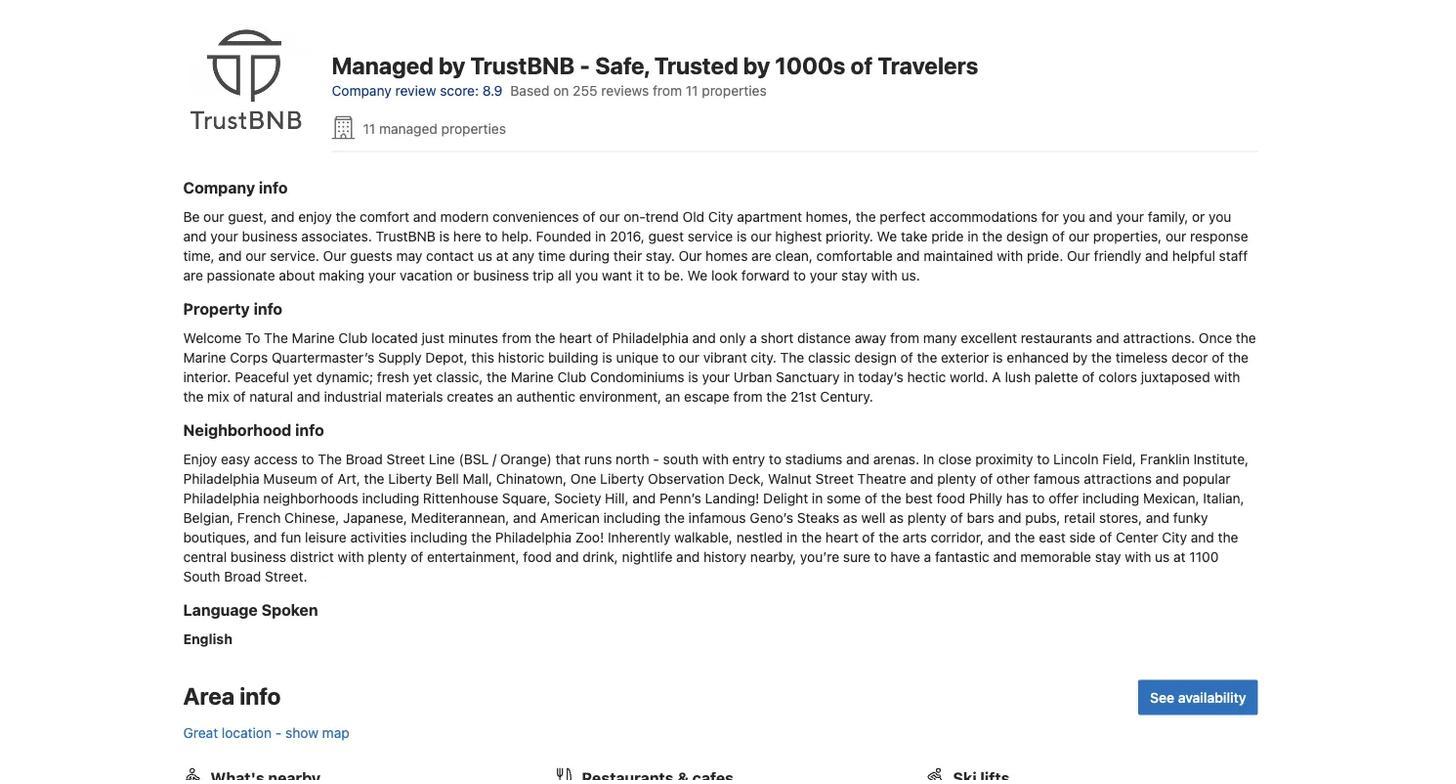 Task type: locate. For each thing, give the bounding box(es) containing it.
0 horizontal spatial or
[[457, 267, 470, 283]]

welcome
[[183, 329, 242, 346]]

1 vertical spatial we
[[688, 267, 708, 283]]

2 horizontal spatial marine
[[511, 368, 554, 385]]

1 vertical spatial a
[[924, 548, 932, 564]]

0 horizontal spatial a
[[750, 329, 757, 346]]

club up quartermaster's
[[339, 329, 368, 346]]

2 horizontal spatial the
[[781, 349, 805, 365]]

0 horizontal spatial an
[[498, 388, 513, 404]]

central
[[183, 548, 227, 564]]

1 vertical spatial heart
[[826, 529, 859, 545]]

heart inside welcome to the marine club located just minutes from the heart of philadelphia and only a short distance away from many excellent restaurants and attractions. once the marine corps quartermaster's supply depot, this historic building is unique to our vibrant city. the classic design of the exterior is enhanced by the timeless decor of the interior. peaceful yet dynamic; fresh yet classic, the marine club condominiums is your urban sanctuary in today's hectic world. a lush palette of colors juxtaposed with the mix of natural and industrial materials creates an authentic environment, an escape from the 21st century.
[[559, 329, 592, 346]]

homes
[[706, 247, 748, 263]]

0 horizontal spatial trustbnb
[[376, 228, 436, 244]]

philadelphia inside welcome to the marine club located just minutes from the heart of philadelphia and only a short distance away from many excellent restaurants and attractions. once the marine corps quartermaster's supply depot, this historic building is unique to our vibrant city. the classic design of the exterior is enhanced by the timeless decor of the interior. peaceful yet dynamic; fresh yet classic, the marine club condominiums is your urban sanctuary in today's hectic world. a lush palette of colors juxtaposed with the mix of natural and industrial materials creates an authentic environment, an escape from the 21st century.
[[613, 329, 689, 346]]

2 horizontal spatial you
[[1209, 208, 1232, 224]]

0 vertical spatial at
[[496, 247, 509, 263]]

of inside managed by trustbnb - safe, trusted by 1000s of travelers company review score: 8.9 based on 255 reviews from 11 properties
[[851, 51, 873, 79]]

0 horizontal spatial heart
[[559, 329, 592, 346]]

trip
[[533, 267, 554, 283]]

us down here
[[478, 247, 493, 263]]

yet down quartermaster's
[[293, 368, 313, 385]]

0 horizontal spatial stay
[[842, 267, 868, 283]]

properties inside managed by trustbnb - safe, trusted by 1000s of travelers company review score: 8.9 based on 255 reviews from 11 properties
[[702, 82, 767, 98]]

and right 'fantastic'
[[994, 548, 1017, 564]]

0 vertical spatial business
[[242, 228, 298, 244]]

clean,
[[776, 247, 813, 263]]

and left enjoy
[[271, 208, 295, 224]]

as down some
[[844, 509, 858, 525]]

club
[[339, 329, 368, 346], [558, 368, 587, 385]]

(bsl
[[459, 451, 489, 467]]

any
[[512, 247, 535, 263]]

excellent
[[961, 329, 1018, 346]]

food
[[937, 490, 966, 506], [523, 548, 552, 564]]

authentic
[[517, 388, 576, 404]]

fantastic
[[935, 548, 990, 564]]

the up 1100
[[1218, 529, 1239, 545]]

of up well
[[865, 490, 878, 506]]

0 horizontal spatial properties
[[441, 120, 506, 137]]

marine up "interior."
[[183, 349, 226, 365]]

retail
[[1065, 509, 1096, 525]]

1 horizontal spatial we
[[877, 228, 898, 244]]

1 horizontal spatial company
[[332, 82, 392, 98]]

2 vertical spatial marine
[[511, 368, 554, 385]]

1 horizontal spatial us
[[1156, 548, 1170, 564]]

city down funky
[[1163, 529, 1188, 545]]

properties
[[702, 82, 767, 98], [441, 120, 506, 137]]

design up pride.
[[1007, 228, 1049, 244]]

the down steaks
[[802, 529, 822, 545]]

is
[[440, 228, 450, 244], [737, 228, 747, 244], [602, 349, 613, 365], [993, 349, 1004, 365], [688, 368, 699, 385]]

our
[[323, 247, 347, 263], [679, 247, 702, 263], [1067, 247, 1091, 263]]

and up the passionate
[[218, 247, 242, 263]]

in up steaks
[[812, 490, 823, 506]]

mexican,
[[1144, 490, 1200, 506]]

a right have at the bottom
[[924, 548, 932, 564]]

1 vertical spatial plenty
[[908, 509, 947, 525]]

0 vertical spatial -
[[580, 51, 590, 79]]

all
[[558, 267, 572, 283]]

at inside enjoy easy access to the broad street line (bsl / orange) that runs north - south with entry to stadiums and arenas. in close proximity to lincoln field, franklin institute, philadelphia museum of art, the liberty bell mall, chinatown, one liberty observation deck, walnut street theatre and plenty of other famous attractions and popular philadelphia neighborhoods including rittenhouse square, society hill, and penn's landing!   delight in some of the best food philly has to offer including mexican, italian, belgian, french chinese, japanese, mediterannean, and american including the infamous geno's steaks as well as plenty of bars and pubs, retail stores, and funky boutiques, and fun leisure activities including the philadelphia zoo!  inherently walkable, nestled in the heart of the arts corridor, and the east side of center city and the central business district with plenty of entertainment, food and drink, nightlife and history nearby, you're sure to have a fantastic and memorable stay with us at 1100 south broad street.
[[1174, 548, 1186, 564]]

business down any
[[473, 267, 529, 283]]

1 horizontal spatial food
[[937, 490, 966, 506]]

0 horizontal spatial broad
[[224, 568, 261, 584]]

0 horizontal spatial -
[[276, 724, 282, 740]]

heart up building
[[559, 329, 592, 346]]

by
[[439, 51, 466, 79], [744, 51, 770, 79], [1073, 349, 1088, 365]]

0 horizontal spatial liberty
[[388, 470, 432, 486]]

it
[[636, 267, 644, 283]]

to down clean,
[[794, 267, 806, 283]]

contact
[[426, 247, 474, 263]]

1 vertical spatial 11
[[363, 120, 376, 137]]

to right here
[[485, 228, 498, 244]]

stay.
[[646, 247, 675, 263]]

us inside enjoy easy access to the broad street line (bsl / orange) that runs north - south with entry to stadiums and arenas. in close proximity to lincoln field, franklin institute, philadelphia museum of art, the liberty bell mall, chinatown, one liberty observation deck, walnut street theatre and plenty of other famous attractions and popular philadelphia neighborhoods including rittenhouse square, society hill, and penn's landing!   delight in some of the best food philly has to offer including mexican, italian, belgian, french chinese, japanese, mediterannean, and american including the infamous geno's steaks as well as plenty of bars and pubs, retail stores, and funky boutiques, and fun leisure activities including the philadelphia zoo!  inherently walkable, nestled in the heart of the arts corridor, and the east side of center city and the central business district with plenty of entertainment, food and drink, nightlife and history nearby, you're sure to have a fantastic and memorable stay with us at 1100 south broad street.
[[1156, 548, 1170, 564]]

0 vertical spatial street
[[387, 451, 425, 467]]

0 horizontal spatial at
[[496, 247, 509, 263]]

0 horizontal spatial we
[[688, 267, 708, 283]]

in inside welcome to the marine club located just minutes from the heart of philadelphia and only a short distance away from many excellent restaurants and attractions. once the marine corps quartermaster's supply depot, this historic building is unique to our vibrant city. the classic design of the exterior is enhanced by the timeless decor of the interior. peaceful yet dynamic; fresh yet classic, the marine club condominiums is your urban sanctuary in today's hectic world. a lush palette of colors juxtaposed with the mix of natural and industrial materials creates an authentic environment, an escape from the 21st century.
[[844, 368, 855, 385]]

1 horizontal spatial yet
[[413, 368, 433, 385]]

club down building
[[558, 368, 587, 385]]

we right be.
[[688, 267, 708, 283]]

0 horizontal spatial marine
[[183, 349, 226, 365]]

by up score:
[[439, 51, 466, 79]]

vibrant
[[704, 349, 747, 365]]

1 horizontal spatial trustbnb
[[471, 51, 575, 79]]

2 an from the left
[[665, 388, 681, 404]]

a inside enjoy easy access to the broad street line (bsl / orange) that runs north - south with entry to stadiums and arenas. in close proximity to lincoln field, franklin institute, philadelphia museum of art, the liberty bell mall, chinatown, one liberty observation deck, walnut street theatre and plenty of other famous attractions and popular philadelphia neighborhoods including rittenhouse square, society hill, and penn's landing!   delight in some of the best food philly has to offer including mexican, italian, belgian, french chinese, japanese, mediterannean, and american including the infamous geno's steaks as well as plenty of bars and pubs, retail stores, and funky boutiques, and fun leisure activities including the philadelphia zoo!  inherently walkable, nestled in the heart of the arts corridor, and the east side of center city and the central business district with plenty of entertainment, food and drink, nightlife and history nearby, you're sure to have a fantastic and memorable stay with us at 1100 south broad street.
[[924, 548, 932, 564]]

juxtaposed
[[1141, 368, 1211, 385]]

- up '255'
[[580, 51, 590, 79]]

1 horizontal spatial club
[[558, 368, 587, 385]]

our right pride.
[[1067, 247, 1091, 263]]

to up museum
[[302, 451, 314, 467]]

entry
[[733, 451, 766, 467]]

short
[[761, 329, 794, 346]]

2 vertical spatial -
[[276, 724, 282, 740]]

you
[[1063, 208, 1086, 224], [1209, 208, 1232, 224], [576, 267, 598, 283]]

0 vertical spatial trustbnb
[[471, 51, 575, 79]]

info up to
[[254, 299, 283, 318]]

or
[[1193, 208, 1206, 224], [457, 267, 470, 283]]

in
[[924, 451, 935, 467]]

with left us.
[[872, 267, 898, 283]]

neighborhoods
[[263, 490, 359, 506]]

property info
[[183, 299, 283, 318]]

by inside welcome to the marine club located just minutes from the heart of philadelphia and only a short distance away from many excellent restaurants and attractions. once the marine corps quartermaster's supply depot, this historic building is unique to our vibrant city. the classic design of the exterior is enhanced by the timeless decor of the interior. peaceful yet dynamic; fresh yet classic, the marine club condominiums is your urban sanctuary in today's hectic world. a lush palette of colors juxtaposed with the mix of natural and industrial materials creates an authentic environment, an escape from the 21st century.
[[1073, 349, 1088, 365]]

1 vertical spatial company
[[183, 178, 255, 196]]

broad
[[346, 451, 383, 467], [224, 568, 261, 584]]

building
[[548, 349, 599, 365]]

you up response
[[1209, 208, 1232, 224]]

1 vertical spatial street
[[816, 470, 854, 486]]

with down leisure
[[338, 548, 364, 564]]

as
[[844, 509, 858, 525], [890, 509, 904, 525]]

to up walnut
[[769, 451, 782, 467]]

0 vertical spatial properties
[[702, 82, 767, 98]]

observation
[[648, 470, 725, 486]]

0 horizontal spatial company
[[183, 178, 255, 196]]

stay inside enjoy easy access to the broad street line (bsl / orange) that runs north - south with entry to stadiums and arenas. in close proximity to lincoln field, franklin institute, philadelphia museum of art, the liberty bell mall, chinatown, one liberty observation deck, walnut street theatre and plenty of other famous attractions and popular philadelphia neighborhoods including rittenhouse square, society hill, and penn's landing!   delight in some of the best food philly has to offer including mexican, italian, belgian, french chinese, japanese, mediterannean, and american including the infamous geno's steaks as well as plenty of bars and pubs, retail stores, and funky boutiques, and fun leisure activities including the philadelphia zoo!  inherently walkable, nestled in the heart of the arts corridor, and the east side of center city and the central business district with plenty of entertainment, food and drink, nightlife and history nearby, you're sure to have a fantastic and memorable stay with us at 1100 south broad street.
[[1095, 548, 1122, 564]]

1 horizontal spatial as
[[890, 509, 904, 525]]

plenty down close
[[938, 470, 977, 486]]

0 vertical spatial plenty
[[938, 470, 977, 486]]

and right hill,
[[633, 490, 656, 506]]

0 vertical spatial stay
[[842, 267, 868, 283]]

memorable
[[1021, 548, 1092, 564]]

and down walkable,
[[677, 548, 700, 564]]

2016,
[[610, 228, 645, 244]]

2 horizontal spatial by
[[1073, 349, 1088, 365]]

1 horizontal spatial stay
[[1095, 548, 1122, 564]]

look
[[712, 267, 738, 283]]

- left show
[[276, 724, 282, 740]]

modern
[[440, 208, 489, 224]]

once
[[1199, 329, 1233, 346]]

about
[[279, 267, 315, 283]]

0 vertical spatial broad
[[346, 451, 383, 467]]

stay down comfortable
[[842, 267, 868, 283]]

0 vertical spatial heart
[[559, 329, 592, 346]]

11
[[686, 82, 698, 98], [363, 120, 376, 137]]

1 horizontal spatial city
[[1163, 529, 1188, 545]]

city up service
[[709, 208, 734, 224]]

0 horizontal spatial yet
[[293, 368, 313, 385]]

-
[[580, 51, 590, 79], [653, 451, 660, 467], [276, 724, 282, 740]]

company down managed on the left
[[332, 82, 392, 98]]

our down associates.
[[323, 247, 347, 263]]

0 vertical spatial company
[[332, 82, 392, 98]]

yet
[[293, 368, 313, 385], [413, 368, 433, 385]]

enjoy
[[298, 208, 332, 224]]

0 horizontal spatial club
[[339, 329, 368, 346]]

philadelphia up unique
[[613, 329, 689, 346]]

and left modern
[[413, 208, 437, 224]]

our inside welcome to the marine club located just minutes from the heart of philadelphia and only a short distance away from many excellent restaurants and attractions. once the marine corps quartermaster's supply depot, this historic building is unique to our vibrant city. the classic design of the exterior is enhanced by the timeless decor of the interior. peaceful yet dynamic; fresh yet classic, the marine club condominiums is your urban sanctuary in today's hectic world. a lush palette of colors juxtaposed with the mix of natural and industrial materials creates an authentic environment, an escape from the 21st century.
[[679, 349, 700, 365]]

minutes
[[448, 329, 499, 346]]

1 horizontal spatial heart
[[826, 529, 859, 545]]

and up properties,
[[1090, 208, 1113, 224]]

at left 1100
[[1174, 548, 1186, 564]]

sure
[[843, 548, 871, 564]]

time
[[538, 247, 566, 263]]

plenty down activities
[[368, 548, 407, 564]]

0 vertical spatial or
[[1193, 208, 1206, 224]]

heart up sure
[[826, 529, 859, 545]]

2 vertical spatial business
[[231, 548, 286, 564]]

1 vertical spatial stay
[[1095, 548, 1122, 564]]

0 vertical spatial we
[[877, 228, 898, 244]]

info for area info
[[240, 682, 281, 709]]

quartermaster's
[[272, 349, 375, 365]]

/
[[493, 451, 497, 467]]

trusted
[[655, 51, 739, 79]]

stadiums
[[786, 451, 843, 467]]

the up associates.
[[336, 208, 356, 224]]

- right north
[[653, 451, 660, 467]]

theatre
[[858, 470, 907, 486]]

plenty
[[938, 470, 977, 486], [908, 509, 947, 525], [368, 548, 407, 564]]

natural
[[250, 388, 293, 404]]

2 liberty from the left
[[600, 470, 644, 486]]

0 vertical spatial a
[[750, 329, 757, 346]]

1 horizontal spatial broad
[[346, 451, 383, 467]]

company info
[[183, 178, 288, 196]]

trustbnb up based
[[471, 51, 575, 79]]

city inside 'be our guest, and enjoy the comfort and modern conveniences of our on-trend old city apartment homes,  the perfect accommodations for you and your family, or you and your business associates.   trustbnb is here to help. founded in 2016, guest service is our highest priority. we take pride in the design of our properties, our response time, and our service. our guests may contact us at any time during their stay.  our homes are clean, comfortable and maintained with pride. our friendly and helpful staff are passionate about making your vacation or business trip all you want it to be. we look forward to your stay with us.'
[[709, 208, 734, 224]]

we down perfect
[[877, 228, 898, 244]]

1 horizontal spatial are
[[752, 247, 772, 263]]

the up priority.
[[856, 208, 876, 224]]

philadelphia
[[613, 329, 689, 346], [183, 470, 260, 486], [183, 490, 260, 506], [496, 529, 572, 545]]

0 vertical spatial the
[[264, 329, 288, 346]]

of up building
[[596, 329, 609, 346]]

info
[[259, 178, 288, 196], [254, 299, 283, 318], [295, 420, 324, 439], [240, 682, 281, 709]]

depot,
[[425, 349, 468, 365]]

1 horizontal spatial 11
[[686, 82, 698, 98]]

1 vertical spatial -
[[653, 451, 660, 467]]

our up be.
[[679, 247, 702, 263]]

nestled
[[737, 529, 783, 545]]

stay down side
[[1095, 548, 1122, 564]]

located
[[371, 329, 418, 346]]

are down time, at the left of page
[[183, 267, 203, 283]]

comfortable
[[817, 247, 893, 263]]

- inside enjoy easy access to the broad street line (bsl / orange) that runs north - south with entry to stadiums and arenas. in close proximity to lincoln field, franklin institute, philadelphia museum of art, the liberty bell mall, chinatown, one liberty observation deck, walnut street theatre and plenty of other famous attractions and popular philadelphia neighborhoods including rittenhouse square, society hill, and penn's landing!   delight in some of the best food philly has to offer including mexican, italian, belgian, french chinese, japanese, mediterannean, and american including the infamous geno's steaks as well as plenty of bars and pubs, retail stores, and funky boutiques, and fun leisure activities including the philadelphia zoo!  inherently walkable, nestled in the heart of the arts corridor, and the east side of center city and the central business district with plenty of entertainment, food and drink, nightlife and history nearby, you're sure to have a fantastic and memorable stay with us at 1100 south broad street.
[[653, 451, 660, 467]]

info up great location - show map link
[[240, 682, 281, 709]]

bell
[[436, 470, 459, 486]]

1 vertical spatial trustbnb
[[376, 228, 436, 244]]

area
[[183, 682, 235, 709]]

trustbnb inside 'be our guest, and enjoy the comfort and modern conveniences of our on-trend old city apartment homes,  the perfect accommodations for you and your family, or you and your business associates.   trustbnb is here to help. founded in 2016, guest service is our highest priority. we take pride in the design of our properties, our response time, and our service. our guests may contact us at any time during their stay.  our homes are clean, comfortable and maintained with pride. our friendly and helpful staff are passionate about making your vacation or business trip all you want it to be. we look forward to your stay with us.'
[[376, 228, 436, 244]]

1 horizontal spatial liberty
[[600, 470, 644, 486]]

broad up language spoken
[[224, 568, 261, 584]]

business inside enjoy easy access to the broad street line (bsl / orange) that runs north - south with entry to stadiums and arenas. in close proximity to lincoln field, franklin institute, philadelphia museum of art, the liberty bell mall, chinatown, one liberty observation deck, walnut street theatre and plenty of other famous attractions and popular philadelphia neighborhoods including rittenhouse square, society hill, and penn's landing!   delight in some of the best food philly has to offer including mexican, italian, belgian, french chinese, japanese, mediterannean, and american including the infamous geno's steaks as well as plenty of bars and pubs, retail stores, and funky boutiques, and fun leisure activities including the philadelphia zoo!  inherently walkable, nestled in the heart of the arts corridor, and the east side of center city and the central business district with plenty of entertainment, food and drink, nightlife and history nearby, you're sure to have a fantastic and memorable stay with us at 1100 south broad street.
[[231, 548, 286, 564]]

0 vertical spatial city
[[709, 208, 734, 224]]

yet up materials
[[413, 368, 433, 385]]

1 horizontal spatial marine
[[292, 329, 335, 346]]

1 vertical spatial club
[[558, 368, 587, 385]]

at left any
[[496, 247, 509, 263]]

and down the french
[[254, 529, 277, 545]]

0 horizontal spatial design
[[855, 349, 897, 365]]

0 horizontal spatial food
[[523, 548, 552, 564]]

the inside enjoy easy access to the broad street line (bsl / orange) that runs north - south with entry to stadiums and arenas. in close proximity to lincoln field, franklin institute, philadelphia museum of art, the liberty bell mall, chinatown, one liberty observation deck, walnut street theatre and plenty of other famous attractions and popular philadelphia neighborhoods including rittenhouse square, society hill, and penn's landing!   delight in some of the best food philly has to offer including mexican, italian, belgian, french chinese, japanese, mediterannean, and american including the infamous geno's steaks as well as plenty of bars and pubs, retail stores, and funky boutiques, and fun leisure activities including the philadelphia zoo!  inherently walkable, nestled in the heart of the arts corridor, and the east side of center city and the central business district with plenty of entertainment, food and drink, nightlife and history nearby, you're sure to have a fantastic and memorable stay with us at 1100 south broad street.
[[318, 451, 342, 467]]

your down vibrant
[[702, 368, 730, 385]]

0 horizontal spatial us
[[478, 247, 493, 263]]

1 horizontal spatial or
[[1193, 208, 1206, 224]]

is up a
[[993, 349, 1004, 365]]

1 our from the left
[[323, 247, 347, 263]]

creates
[[447, 388, 494, 404]]

0 horizontal spatial our
[[323, 247, 347, 263]]

1 horizontal spatial at
[[1174, 548, 1186, 564]]

street
[[387, 451, 425, 467], [816, 470, 854, 486]]

and up the theatre
[[847, 451, 870, 467]]

1 an from the left
[[498, 388, 513, 404]]

on
[[554, 82, 569, 98]]

enjoy easy access to the broad street line (bsl / orange) that runs north - south with entry to stadiums and arenas. in close proximity to lincoln field, franklin institute, philadelphia museum of art, the liberty bell mall, chinatown, one liberty observation deck, walnut street theatre and plenty of other famous attractions and popular philadelphia neighborhoods including rittenhouse square, society hill, and penn's landing!   delight in some of the best food philly has to offer including mexican, italian, belgian, french chinese, japanese, mediterannean, and american including the infamous geno's steaks as well as plenty of bars and pubs, retail stores, and funky boutiques, and fun leisure activities including the philadelphia zoo!  inherently walkable, nestled in the heart of the arts corridor, and the east side of center city and the central business district with plenty of entertainment, food and drink, nightlife and history nearby, you're sure to have a fantastic and memorable stay with us at 1100 south broad street.
[[183, 451, 1249, 584]]

classic
[[808, 349, 851, 365]]

in up during
[[595, 228, 606, 244]]

properties down trusted
[[702, 82, 767, 98]]

1 vertical spatial us
[[1156, 548, 1170, 564]]

corps
[[230, 349, 268, 365]]

sanctuary
[[776, 368, 840, 385]]

the up colors
[[1092, 349, 1112, 365]]

info up access
[[295, 420, 324, 439]]

0 horizontal spatial as
[[844, 509, 858, 525]]

us inside 'be our guest, and enjoy the comfort and modern conveniences of our on-trend old city apartment homes,  the perfect accommodations for you and your family, or you and your business associates.   trustbnb is here to help. founded in 2016, guest service is our highest priority. we take pride in the design of our properties, our response time, and our service. our guests may contact us at any time during their stay.  our homes are clean, comfortable and maintained with pride. our friendly and helpful staff are passionate about making your vacation or business trip all you want it to be. we look forward to your stay with us.'
[[478, 247, 493, 263]]

just
[[422, 329, 445, 346]]

and down franklin at the bottom of page
[[1156, 470, 1180, 486]]

english
[[183, 630, 233, 647]]

0 vertical spatial design
[[1007, 228, 1049, 244]]

1 horizontal spatial an
[[665, 388, 681, 404]]

trustbnb
[[471, 51, 575, 79], [376, 228, 436, 244]]

an
[[498, 388, 513, 404], [665, 388, 681, 404]]

0 horizontal spatial street
[[387, 451, 425, 467]]

0 vertical spatial us
[[478, 247, 493, 263]]

1 vertical spatial at
[[1174, 548, 1186, 564]]

with down "once"
[[1215, 368, 1241, 385]]

business up street.
[[231, 548, 286, 564]]

zoo!
[[576, 529, 604, 545]]

area info
[[183, 682, 281, 709]]

1 vertical spatial design
[[855, 349, 897, 365]]

marine down historic
[[511, 368, 554, 385]]

from up historic
[[502, 329, 532, 346]]

many
[[924, 329, 958, 346]]

0 horizontal spatial 11
[[363, 120, 376, 137]]

or down "contact"
[[457, 267, 470, 283]]

1 horizontal spatial the
[[318, 451, 342, 467]]

access
[[254, 451, 298, 467]]

2 horizontal spatial our
[[1067, 247, 1091, 263]]

materials
[[386, 388, 443, 404]]

1 vertical spatial city
[[1163, 529, 1188, 545]]

the up historic
[[535, 329, 556, 346]]

this
[[472, 349, 495, 365]]

11 down trusted
[[686, 82, 698, 98]]

exterior
[[941, 349, 990, 365]]



Task type: describe. For each thing, give the bounding box(es) containing it.
2 our from the left
[[679, 247, 702, 263]]

decor
[[1172, 349, 1209, 365]]

in down accommodations
[[968, 228, 979, 244]]

design inside welcome to the marine club located just minutes from the heart of philadelphia and only a short distance away from many excellent restaurants and attractions. once the marine corps quartermaster's supply depot, this historic building is unique to our vibrant city. the classic design of the exterior is enhanced by the timeless decor of the interior. peaceful yet dynamic; fresh yet classic, the marine club condominiums is your urban sanctuary in today's hectic world. a lush palette of colors juxtaposed with the mix of natural and industrial materials creates an authentic environment, an escape from the 21st century.
[[855, 349, 897, 365]]

info for neighborhood info
[[295, 420, 324, 439]]

only
[[720, 329, 746, 346]]

philadelphia up belgian,
[[183, 490, 260, 506]]

industrial
[[324, 388, 382, 404]]

maintained
[[924, 247, 994, 263]]

attractions
[[1084, 470, 1152, 486]]

of down well
[[863, 529, 875, 545]]

2 vertical spatial plenty
[[368, 548, 407, 564]]

century.
[[821, 388, 874, 404]]

and down "zoo!" on the left
[[556, 548, 579, 564]]

and up best at bottom
[[911, 470, 934, 486]]

see
[[1151, 689, 1175, 705]]

1 horizontal spatial you
[[1063, 208, 1086, 224]]

our right be
[[203, 208, 224, 224]]

and down square,
[[513, 509, 537, 525]]

score:
[[440, 82, 479, 98]]

associates.
[[301, 228, 372, 244]]

deck,
[[729, 470, 765, 486]]

our down apartment
[[751, 228, 772, 244]]

to right sure
[[875, 548, 887, 564]]

of up the founded
[[583, 208, 596, 224]]

from right away
[[890, 329, 920, 346]]

the down "interior."
[[183, 388, 204, 404]]

the down accommodations
[[983, 228, 1003, 244]]

society
[[555, 490, 602, 506]]

with left pride.
[[997, 247, 1024, 263]]

and right natural
[[297, 388, 320, 404]]

our down family,
[[1166, 228, 1187, 244]]

geno's
[[750, 509, 794, 525]]

north
[[616, 451, 650, 467]]

and down properties,
[[1146, 247, 1169, 263]]

trustbnb inside managed by trustbnb - safe, trusted by 1000s of travelers company review score: 8.9 based on 255 reviews from 11 properties
[[471, 51, 575, 79]]

with inside welcome to the marine club located just minutes from the heart of philadelphia and only a short distance away from many excellent restaurants and attractions. once the marine corps quartermaster's supply depot, this historic building is unique to our vibrant city. the classic design of the exterior is enhanced by the timeless decor of the interior. peaceful yet dynamic; fresh yet classic, the marine club condominiums is your urban sanctuary in today's hectic world. a lush palette of colors juxtaposed with the mix of natural and industrial materials creates an authentic environment, an escape from the 21st century.
[[1215, 368, 1241, 385]]

is up homes at top
[[737, 228, 747, 244]]

the right art,
[[364, 470, 385, 486]]

1 vertical spatial or
[[457, 267, 470, 283]]

with left entry at the bottom right of the page
[[703, 451, 729, 467]]

a inside welcome to the marine club located just minutes from the heart of philadelphia and only a short distance away from many excellent restaurants and attractions. once the marine corps quartermaster's supply depot, this historic building is unique to our vibrant city. the classic design of the exterior is enhanced by the timeless decor of the interior. peaceful yet dynamic; fresh yet classic, the marine club condominiums is your urban sanctuary in today's hectic world. a lush palette of colors juxtaposed with the mix of natural and industrial materials creates an authentic environment, an escape from the 21st century.
[[750, 329, 757, 346]]

apartment
[[737, 208, 802, 224]]

corridor,
[[931, 529, 984, 545]]

runs
[[585, 451, 612, 467]]

helpful
[[1173, 247, 1216, 263]]

city inside enjoy easy access to the broad street line (bsl / orange) that runs north - south with entry to stadiums and arenas. in close proximity to lincoln field, franklin institute, philadelphia museum of art, the liberty bell mall, chinatown, one liberty observation deck, walnut street theatre and plenty of other famous attractions and popular philadelphia neighborhoods including rittenhouse square, society hill, and penn's landing!   delight in some of the best food philly has to offer including mexican, italian, belgian, french chinese, japanese, mediterannean, and american including the infamous geno's steaks as well as plenty of bars and pubs, retail stores, and funky boutiques, and fun leisure activities including the philadelphia zoo!  inherently walkable, nestled in the heart of the arts corridor, and the east side of center city and the central business district with plenty of entertainment, food and drink, nightlife and history nearby, you're sure to have a fantastic and memorable stay with us at 1100 south broad street.
[[1163, 529, 1188, 545]]

11 inside managed by trustbnb - safe, trusted by 1000s of travelers company review score: 8.9 based on 255 reviews from 11 properties
[[686, 82, 698, 98]]

of left colors
[[1083, 368, 1095, 385]]

urban
[[734, 368, 772, 385]]

offer
[[1049, 490, 1079, 506]]

and left only
[[693, 329, 716, 346]]

arts
[[903, 529, 927, 545]]

including down attractions
[[1083, 490, 1140, 506]]

0 vertical spatial marine
[[292, 329, 335, 346]]

museum
[[263, 470, 317, 486]]

company inside managed by trustbnb - safe, trusted by 1000s of travelers company review score: 8.9 based on 255 reviews from 11 properties
[[332, 82, 392, 98]]

world.
[[950, 368, 989, 385]]

managed
[[332, 51, 434, 79]]

drink,
[[583, 548, 618, 564]]

location
[[222, 724, 272, 740]]

your inside welcome to the marine club located just minutes from the heart of philadelphia and only a short distance away from many excellent restaurants and attractions. once the marine corps quartermaster's supply depot, this historic building is unique to our vibrant city. the classic design of the exterior is enhanced by the timeless decor of the interior. peaceful yet dynamic; fresh yet classic, the marine club condominiums is your urban sanctuary in today's hectic world. a lush palette of colors juxtaposed with the mix of natural and industrial materials creates an authentic environment, an escape from the 21st century.
[[702, 368, 730, 385]]

welcome to the marine club located just minutes from the heart of philadelphia and only a short distance away from many excellent restaurants and attractions. once the marine corps quartermaster's supply depot, this historic building is unique to our vibrant city. the classic design of the exterior is enhanced by the timeless decor of the interior. peaceful yet dynamic; fresh yet classic, the marine club condominiums is your urban sanctuary in today's hectic world. a lush palette of colors juxtaposed with the mix of natural and industrial materials creates an authentic environment, an escape from the 21st century.
[[183, 329, 1257, 404]]

nightlife
[[622, 548, 673, 564]]

fresh
[[377, 368, 409, 385]]

our up the passionate
[[246, 247, 266, 263]]

south
[[663, 451, 699, 467]]

square,
[[502, 490, 551, 506]]

a
[[993, 368, 1002, 385]]

and down has
[[999, 509, 1022, 525]]

landing!
[[705, 490, 760, 506]]

of left entertainment,
[[411, 548, 424, 564]]

1 vertical spatial broad
[[224, 568, 261, 584]]

arenas.
[[874, 451, 920, 467]]

info for property info
[[254, 299, 283, 318]]

2 yet from the left
[[413, 368, 433, 385]]

orange)
[[501, 451, 552, 467]]

of up philly in the right of the page
[[981, 470, 993, 486]]

the down this at the left of page
[[487, 368, 507, 385]]

heart inside enjoy easy access to the broad street line (bsl / orange) that runs north - south with entry to stadiums and arenas. in close proximity to lincoln field, franklin institute, philadelphia museum of art, the liberty bell mall, chinatown, one liberty observation deck, walnut street theatre and plenty of other famous attractions and popular philadelphia neighborhoods including rittenhouse square, society hill, and penn's landing!   delight in some of the best food philly has to offer including mexican, italian, belgian, french chinese, japanese, mediterannean, and american including the infamous geno's steaks as well as plenty of bars and pubs, retail stores, and funky boutiques, and fun leisure activities including the philadelphia zoo!  inherently walkable, nestled in the heart of the arts corridor, and the east side of center city and the central business district with plenty of entertainment, food and drink, nightlife and history nearby, you're sure to have a fantastic and memorable stay with us at 1100 south broad street.
[[826, 529, 859, 545]]

1 horizontal spatial street
[[816, 470, 854, 486]]

our left on- at left top
[[599, 208, 620, 224]]

your up properties,
[[1117, 208, 1145, 224]]

- inside managed by trustbnb - safe, trusted by 1000s of travelers company review score: 8.9 based on 255 reviews from 11 properties
[[580, 51, 590, 79]]

is left unique
[[602, 349, 613, 365]]

escape
[[684, 388, 730, 404]]

of down "once"
[[1212, 349, 1225, 365]]

philadelphia down square,
[[496, 529, 572, 545]]

design inside 'be our guest, and enjoy the comfort and modern conveniences of our on-trend old city apartment homes,  the perfect accommodations for you and your family, or you and your business associates.   trustbnb is here to help. founded in 2016, guest service is our highest priority. we take pride in the design of our properties, our response time, and our service. our guests may contact us at any time during their stay.  our homes are clean, comfortable and maintained with pride. our friendly and helpful staff are passionate about making your vacation or business trip all you want it to be. we look forward to your stay with us.'
[[1007, 228, 1049, 244]]

the up hectic
[[917, 349, 938, 365]]

and up timeless in the top right of the page
[[1096, 329, 1120, 346]]

palette
[[1035, 368, 1079, 385]]

0 horizontal spatial are
[[183, 267, 203, 283]]

from down urban
[[734, 388, 763, 404]]

best
[[906, 490, 933, 506]]

guests
[[350, 247, 393, 263]]

2 as from the left
[[890, 509, 904, 525]]

forward
[[742, 267, 790, 283]]

infamous
[[689, 509, 746, 525]]

to up the famous
[[1038, 451, 1050, 467]]

and down bars at the right bottom
[[988, 529, 1012, 545]]

the right "once"
[[1236, 329, 1257, 346]]

and down be
[[183, 228, 207, 244]]

some
[[827, 490, 861, 506]]

the up entertainment,
[[471, 529, 492, 545]]

bars
[[967, 509, 995, 525]]

the left 21st on the right of page
[[767, 388, 787, 404]]

0 horizontal spatial by
[[439, 51, 466, 79]]

1 vertical spatial business
[[473, 267, 529, 283]]

of right 'mix'
[[233, 388, 246, 404]]

great
[[183, 724, 218, 740]]

side
[[1070, 529, 1096, 545]]

1 vertical spatial properties
[[441, 120, 506, 137]]

1 horizontal spatial by
[[744, 51, 770, 79]]

0 horizontal spatial the
[[264, 329, 288, 346]]

of left art,
[[321, 470, 334, 486]]

fun
[[281, 529, 301, 545]]

including down mediterannean,
[[410, 529, 468, 545]]

1 as from the left
[[844, 509, 858, 525]]

with down center
[[1125, 548, 1152, 564]]

0 vertical spatial club
[[339, 329, 368, 346]]

3 our from the left
[[1067, 247, 1091, 263]]

the down the theatre
[[882, 490, 902, 506]]

funky
[[1174, 509, 1209, 525]]

is up "contact"
[[440, 228, 450, 244]]

neighborhood
[[183, 420, 292, 439]]

hectic
[[908, 368, 946, 385]]

priority.
[[826, 228, 874, 244]]

your down guest,
[[210, 228, 238, 244]]

other
[[997, 470, 1030, 486]]

chinese,
[[285, 509, 339, 525]]

the down penn's
[[665, 509, 685, 525]]

1 yet from the left
[[293, 368, 313, 385]]

including up "inherently"
[[604, 509, 661, 525]]

to inside welcome to the marine club located just minutes from the heart of philadelphia and only a short distance away from many excellent restaurants and attractions. once the marine corps quartermaster's supply depot, this historic building is unique to our vibrant city. the classic design of the exterior is enhanced by the timeless decor of the interior. peaceful yet dynamic; fresh yet classic, the marine club condominiums is your urban sanctuary in today's hectic world. a lush palette of colors juxtaposed with the mix of natural and industrial materials creates an authentic environment, an escape from the 21st century.
[[663, 349, 675, 365]]

1000s
[[775, 51, 846, 79]]

and up us.
[[897, 247, 920, 263]]

trend
[[646, 208, 679, 224]]

and down mexican,
[[1146, 509, 1170, 525]]

distance
[[798, 329, 851, 346]]

the down well
[[879, 529, 899, 545]]

stay inside 'be our guest, and enjoy the comfort and modern conveniences of our on-trend old city apartment homes,  the perfect accommodations for you and your family, or you and your business associates.   trustbnb is here to help. founded in 2016, guest service is our highest priority. we take pride in the design of our properties, our response time, and our service. our guests may contact us at any time during their stay.  our homes are clean, comfortable and maintained with pride. our friendly and helpful staff are passionate about making your vacation or business trip all you want it to be. we look forward to your stay with us.'
[[842, 267, 868, 283]]

8.9
[[483, 82, 503, 98]]

italian,
[[1204, 490, 1245, 506]]

our left properties,
[[1069, 228, 1090, 244]]

close
[[939, 451, 972, 467]]

language spoken
[[183, 600, 318, 619]]

of up hectic
[[901, 349, 914, 365]]

philadelphia down the easy on the bottom
[[183, 470, 260, 486]]

one
[[571, 470, 597, 486]]

conveniences
[[493, 208, 579, 224]]

managed by trustbnb - safe, trusted by 1000s of travelers company review score: 8.9 based on 255 reviews from 11 properties
[[332, 51, 979, 98]]

1 liberty from the left
[[388, 470, 432, 486]]

to up pubs,
[[1033, 490, 1045, 506]]

to
[[245, 329, 260, 346]]

of right side
[[1100, 529, 1113, 545]]

pubs,
[[1026, 509, 1061, 525]]

your down guests
[[368, 267, 396, 283]]

at inside 'be our guest, and enjoy the comfort and modern conveniences of our on-trend old city apartment homes,  the perfect accommodations for you and your family, or you and your business associates.   trustbnb is here to help. founded in 2016, guest service is our highest priority. we take pride in the design of our properties, our response time, and our service. our guests may contact us at any time during their stay.  our homes are clean, comfortable and maintained with pride. our friendly and helpful staff are passionate about making your vacation or business trip all you want it to be. we look forward to your stay with us.'
[[496, 247, 509, 263]]

1 vertical spatial marine
[[183, 349, 226, 365]]

1 vertical spatial the
[[781, 349, 805, 365]]

help.
[[502, 228, 533, 244]]

the down "once"
[[1229, 349, 1249, 365]]

of down for
[[1053, 228, 1065, 244]]

today's
[[859, 368, 904, 385]]

passionate
[[207, 267, 275, 283]]

info for company info
[[259, 178, 288, 196]]

1 vertical spatial food
[[523, 548, 552, 564]]

enjoy
[[183, 451, 217, 467]]

0 vertical spatial are
[[752, 247, 772, 263]]

may
[[396, 247, 423, 263]]

the down pubs,
[[1015, 529, 1036, 545]]

based
[[511, 82, 550, 98]]

show
[[286, 724, 319, 740]]

activities
[[350, 529, 407, 545]]

0 horizontal spatial you
[[576, 267, 598, 283]]

in up nearby,
[[787, 529, 798, 545]]

service.
[[270, 247, 320, 263]]

well
[[862, 509, 886, 525]]

that
[[556, 451, 581, 467]]

to right it
[[648, 267, 661, 283]]

of up corridor,
[[951, 509, 964, 525]]

your down clean,
[[810, 267, 838, 283]]

properties,
[[1094, 228, 1162, 244]]

street.
[[265, 568, 307, 584]]

enhanced
[[1007, 349, 1069, 365]]

from inside managed by trustbnb - safe, trusted by 1000s of travelers company review score: 8.9 based on 255 reviews from 11 properties
[[653, 82, 682, 98]]

is up 'escape'
[[688, 368, 699, 385]]

including up japanese,
[[362, 490, 420, 506]]

south
[[183, 568, 220, 584]]

guest
[[649, 228, 684, 244]]

guest,
[[228, 208, 267, 224]]

and up 1100
[[1191, 529, 1215, 545]]

delight
[[764, 490, 809, 506]]



Task type: vqa. For each thing, say whether or not it's contained in the screenshot.
top See All
no



